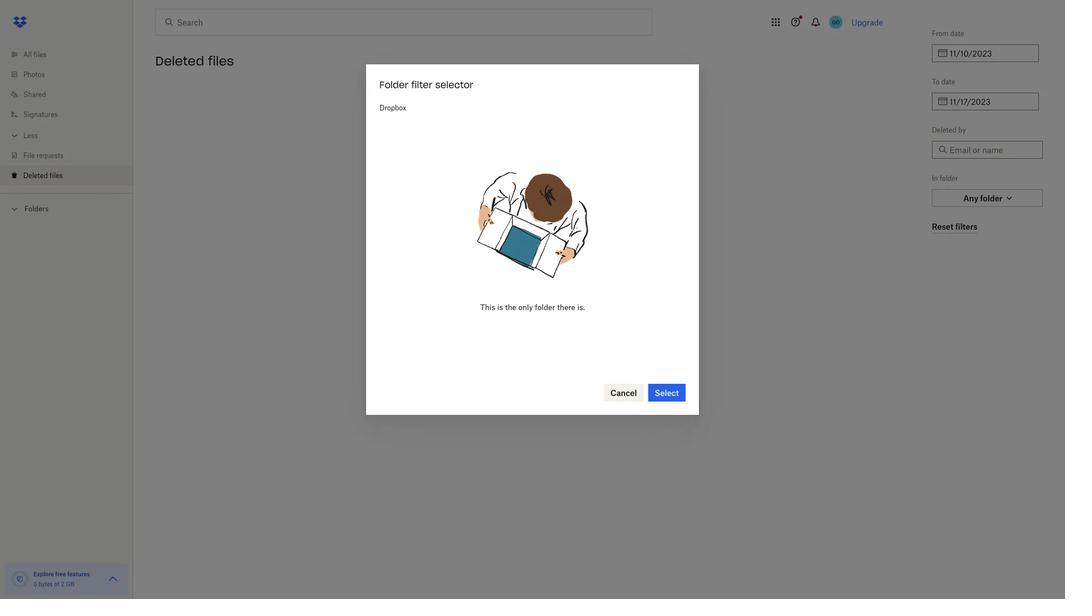 Task type: describe. For each thing, give the bounding box(es) containing it.
requests
[[37, 151, 64, 160]]

explore free features 0 bytes of 2 gb
[[33, 571, 90, 588]]

filters
[[604, 310, 628, 321]]

there
[[558, 303, 576, 312]]

selector
[[436, 79, 474, 90]]

bytes
[[39, 581, 53, 588]]

to
[[932, 77, 940, 86]]

2 horizontal spatial deleted
[[932, 126, 957, 134]]

select button
[[648, 384, 686, 402]]

file
[[23, 151, 35, 160]]

by
[[959, 126, 966, 134]]

signatures link
[[9, 104, 133, 124]]

folders button
[[0, 200, 133, 217]]

deleted files inside 'list item'
[[23, 171, 63, 180]]

2
[[61, 581, 64, 588]]

is.
[[578, 303, 585, 312]]

deleted inside 'list item'
[[23, 171, 48, 180]]

no deleted files found. try adjusting your filters
[[429, 310, 628, 321]]

free
[[55, 571, 66, 578]]

From date text field
[[950, 47, 1033, 59]]

To date text field
[[950, 95, 1033, 108]]

filter
[[411, 79, 433, 90]]

photos link
[[9, 64, 133, 84]]

all files
[[23, 50, 47, 59]]

folder filter selector
[[380, 79, 474, 90]]

only
[[519, 303, 533, 312]]

select
[[655, 388, 679, 398]]

deleted
[[443, 310, 475, 321]]

in
[[932, 174, 939, 182]]

deleted by
[[932, 126, 966, 134]]

cancel button
[[604, 384, 644, 402]]

from
[[932, 29, 949, 37]]

the
[[505, 303, 517, 312]]

date for to date
[[942, 77, 956, 86]]

in folder
[[932, 174, 959, 182]]

deleted files link
[[9, 165, 133, 185]]

this is the only folder there is.
[[480, 303, 585, 312]]

photos
[[23, 70, 45, 79]]

1 horizontal spatial deleted files
[[155, 53, 234, 69]]

of
[[54, 581, 59, 588]]

folder inside dialog
[[535, 303, 556, 312]]



Task type: vqa. For each thing, say whether or not it's contained in the screenshot.
tab list
no



Task type: locate. For each thing, give the bounding box(es) containing it.
folder
[[940, 174, 959, 182], [535, 303, 556, 312]]

from date
[[932, 29, 965, 37]]

folders
[[24, 205, 49, 213]]

list containing all files
[[0, 38, 133, 193]]

try
[[526, 310, 539, 321]]

file requests
[[23, 151, 64, 160]]

dropbox image
[[9, 11, 31, 33]]

adjusting
[[541, 310, 581, 321]]

less
[[23, 131, 38, 140]]

all files link
[[9, 44, 133, 64]]

dropbox
[[380, 104, 406, 112]]

1 vertical spatial deleted
[[932, 126, 957, 134]]

1 horizontal spatial deleted
[[155, 53, 204, 69]]

1 vertical spatial deleted files
[[23, 171, 63, 180]]

date for from date
[[951, 29, 965, 37]]

quota usage element
[[11, 571, 29, 588]]

deleted files list item
[[0, 165, 133, 185]]

features
[[67, 571, 90, 578]]

found.
[[497, 310, 523, 321]]

date right from
[[951, 29, 965, 37]]

explore
[[33, 571, 54, 578]]

folder right in
[[940, 174, 959, 182]]

1 vertical spatial folder
[[535, 303, 556, 312]]

upgrade link
[[852, 17, 884, 27]]

folder right the only
[[535, 303, 556, 312]]

upgrade
[[852, 17, 884, 27]]

gb
[[66, 581, 74, 588]]

2 vertical spatial deleted
[[23, 171, 48, 180]]

0 vertical spatial date
[[951, 29, 965, 37]]

less image
[[9, 130, 20, 141]]

to date
[[932, 77, 956, 86]]

no
[[429, 310, 441, 321]]

0 vertical spatial folder
[[940, 174, 959, 182]]

shared
[[23, 90, 46, 99]]

date right to
[[942, 77, 956, 86]]

0 vertical spatial deleted
[[155, 53, 204, 69]]

1 vertical spatial date
[[942, 77, 956, 86]]

folder
[[380, 79, 409, 90]]

date
[[951, 29, 965, 37], [942, 77, 956, 86]]

deleted
[[155, 53, 204, 69], [932, 126, 957, 134], [23, 171, 48, 180]]

0 horizontal spatial deleted files
[[23, 171, 63, 180]]

0 vertical spatial deleted files
[[155, 53, 234, 69]]

list
[[0, 38, 133, 193]]

deleted files
[[155, 53, 234, 69], [23, 171, 63, 180]]

this
[[480, 303, 496, 312]]

your
[[583, 310, 601, 321]]

signatures
[[23, 110, 58, 119]]

all
[[23, 50, 32, 59]]

0
[[33, 581, 37, 588]]

1 horizontal spatial folder
[[940, 174, 959, 182]]

cancel
[[611, 388, 637, 398]]

0 horizontal spatial folder
[[535, 303, 556, 312]]

folder filter selector dialog
[[366, 64, 699, 415]]

shared link
[[9, 84, 133, 104]]

files inside 'list item'
[[50, 171, 63, 180]]

is
[[498, 303, 503, 312]]

0 horizontal spatial deleted
[[23, 171, 48, 180]]

files
[[34, 50, 47, 59], [208, 53, 234, 69], [50, 171, 63, 180], [477, 310, 494, 321]]

file requests link
[[9, 145, 133, 165]]



